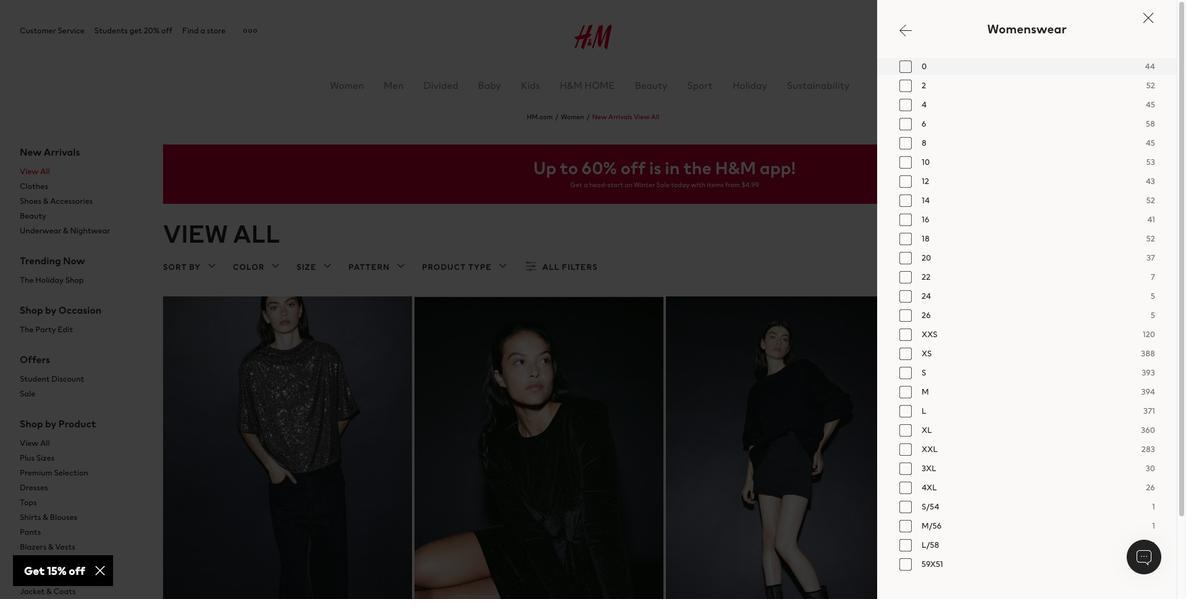 Task type: describe. For each thing, give the bounding box(es) containing it.
product type
[[422, 261, 492, 273]]

occasion
[[58, 303, 102, 318]]

from
[[725, 180, 740, 190]]

blouses
[[50, 512, 77, 523]]

44
[[1145, 60, 1155, 72]]

283
[[1142, 443, 1155, 455]]

close black image
[[1141, 11, 1156, 25]]

store
[[207, 25, 226, 36]]

shop for product
[[20, 416, 43, 431]]

shirts & blouses link
[[20, 510, 143, 525]]

baby link
[[478, 78, 501, 93]]

shop for occasion
[[20, 303, 43, 318]]

0 vertical spatial women link
[[330, 78, 364, 93]]

pants
[[20, 526, 41, 538]]

0 vertical spatial arrivals
[[608, 112, 632, 122]]

all
[[233, 216, 280, 251]]

students get 20% off
[[94, 25, 172, 36]]

shopping bag (2)
[[1104, 23, 1166, 35]]

all inside shop by product view all plus sizes premium selection dresses tops shirts & blouses pants blazers & vests jeans cardigans & sweaters jacket & coats
[[40, 437, 50, 449]]

type
[[468, 261, 492, 273]]

color
[[233, 261, 265, 273]]

1 for s/54
[[1152, 501, 1155, 512]]

shopping bag (2) link
[[1084, 22, 1166, 37]]

selection
[[54, 467, 88, 479]]

1 for m/56
[[1152, 520, 1155, 532]]

color button
[[233, 259, 283, 276]]

2 view all link from the top
[[20, 436, 143, 451]]

kids
[[521, 78, 540, 93]]

2 / from the left
[[587, 112, 590, 122]]

app!
[[760, 155, 796, 180]]

sign in button
[[971, 22, 1015, 37]]

plus
[[20, 452, 35, 464]]

arrivals inside new arrivals view all clothes shoes & accessories beauty underwear & nightwear
[[44, 145, 80, 159]]

sort by button
[[163, 259, 219, 276]]

a inside up to 60% off is in the h&m app! get a head-start on winter sale today with items from $4.99
[[584, 180, 588, 190]]

discount
[[51, 373, 84, 385]]

jacket
[[20, 586, 45, 597]]

30
[[1146, 462, 1155, 474]]

holiday inside trending now the holiday shop
[[35, 274, 64, 286]]

home
[[585, 78, 615, 93]]

knot-detail jersey dressmodel image
[[415, 296, 663, 599]]

2
[[922, 79, 926, 91]]

shoes & accessories link
[[20, 194, 143, 209]]

m
[[922, 386, 929, 398]]

today
[[671, 180, 690, 190]]

vests
[[55, 541, 75, 553]]

shop inside trending now the holiday shop
[[65, 274, 84, 286]]

view all
[[163, 216, 280, 251]]

sequined topmodel image
[[163, 296, 412, 599]]

shirts
[[20, 512, 41, 523]]

by for product
[[45, 416, 56, 431]]

edit
[[58, 324, 73, 335]]

new inside new arrivals view all clothes shoes & accessories beauty underwear & nightwear
[[20, 145, 42, 159]]

1 view all link from the top
[[20, 164, 143, 179]]

1 vertical spatial 26
[[1146, 482, 1155, 493]]

womenswear
[[987, 20, 1067, 38]]

holiday inside header.primary.navigation element
[[733, 78, 767, 93]]

h&m inside up to 60% off is in the h&m app! get a head-start on winter sale today with items from $4.99
[[715, 155, 756, 180]]

sale inside offers student discount sale
[[20, 388, 35, 400]]

1 for 59x51
[[1152, 558, 1155, 570]]

h&m home link
[[560, 78, 615, 93]]

up to 60% off is in the h&m app! get a head-start on winter sale today with items from $4.99
[[533, 155, 796, 190]]

1 vertical spatial women link
[[561, 112, 584, 122]]

in inside up to 60% off is in the h&m app! get a head-start on winter sale today with items from $4.99
[[665, 155, 680, 180]]

388
[[1141, 348, 1155, 359]]

women inside view all main content
[[561, 112, 584, 122]]

all inside new arrivals view all clothes shoes & accessories beauty underwear & nightwear
[[40, 166, 50, 177]]

head-
[[589, 180, 608, 190]]

tops link
[[20, 495, 143, 510]]

sort by
[[163, 261, 201, 273]]

header.primary.navigation element
[[20, 10, 1186, 93]]

find
[[182, 25, 199, 36]]

the party edit link
[[20, 322, 143, 337]]

customer service
[[20, 25, 85, 36]]

5 for 24
[[1151, 290, 1155, 302]]

394
[[1141, 386, 1155, 398]]

nightwear
[[70, 225, 110, 237]]

clothes
[[20, 180, 48, 192]]

baby
[[478, 78, 501, 93]]

off for 20%
[[161, 25, 172, 36]]

l/58
[[922, 539, 939, 551]]

5 for 26
[[1151, 309, 1155, 321]]

student
[[20, 373, 50, 385]]

shoes
[[20, 195, 41, 207]]

sizes
[[36, 452, 55, 464]]

beauty inside header.primary.navigation element
[[635, 78, 668, 93]]

to
[[560, 155, 578, 180]]

393
[[1142, 367, 1155, 378]]

service
[[58, 25, 85, 36]]

blazers & vests link
[[20, 540, 143, 555]]

off for 60%
[[621, 155, 646, 180]]

tops
[[20, 497, 37, 508]]

4
[[922, 99, 927, 110]]

customer
[[20, 25, 56, 36]]

h&m inside header.primary.navigation element
[[560, 78, 583, 93]]

1 for l/58
[[1152, 539, 1155, 551]]

men
[[384, 78, 404, 93]]

the
[[683, 155, 712, 180]]

size
[[297, 261, 317, 273]]

6
[[922, 118, 926, 129]]

hm.com
[[527, 112, 553, 122]]

divided link
[[424, 78, 458, 93]]

1 / from the left
[[555, 112, 558, 122]]

41
[[1147, 213, 1155, 225]]

is
[[649, 155, 661, 180]]

0 vertical spatial view
[[634, 112, 650, 122]]

shop by occasion the party edit
[[20, 303, 102, 335]]

sale inside up to 60% off is in the h&m app! get a head-start on winter sale today with items from $4.99
[[656, 180, 670, 190]]



Task type: vqa. For each thing, say whether or not it's contained in the screenshot.
ThermoMove™ Hybrid Jacket link
no



Task type: locate. For each thing, give the bounding box(es) containing it.
beauty up new arrivals view all link
[[635, 78, 668, 93]]

sign in
[[991, 23, 1015, 35]]

0 horizontal spatial off
[[161, 25, 172, 36]]

1 vertical spatial a
[[584, 180, 588, 190]]

hm.com link
[[527, 112, 553, 122]]

new down the home
[[592, 112, 607, 122]]

1 horizontal spatial a
[[584, 180, 588, 190]]

in inside button
[[1008, 23, 1015, 35]]

party
[[35, 324, 56, 335]]

& left coats
[[46, 586, 52, 597]]

pattern
[[349, 261, 390, 273]]

product inside shop by product view all plus sizes premium selection dresses tops shirts & blouses pants blazers & vests jeans cardigans & sweaters jacket & coats
[[58, 416, 96, 431]]

the holiday shop link
[[20, 273, 143, 288]]

1 5 from the top
[[1151, 290, 1155, 302]]

view all main content
[[0, 0, 1186, 599]]

4xl
[[922, 482, 937, 493]]

0 vertical spatial sale
[[656, 180, 670, 190]]

2 vertical spatial view
[[20, 437, 39, 449]]

0 horizontal spatial women
[[330, 78, 364, 93]]

0 vertical spatial beauty link
[[635, 78, 668, 93]]

1 vertical spatial all
[[40, 166, 50, 177]]

& right the shoes
[[43, 195, 48, 207]]

dresses link
[[20, 481, 143, 495]]

jacket & coats link
[[20, 584, 143, 599]]

h&m image
[[574, 25, 612, 49]]

0 horizontal spatial holiday
[[35, 274, 64, 286]]

arrivals up clothes link
[[44, 145, 80, 159]]

52 for 18
[[1146, 233, 1155, 244]]

1 1 from the top
[[1152, 501, 1155, 512]]

xxs
[[922, 328, 938, 340]]

0 vertical spatial off
[[161, 25, 172, 36]]

dresses
[[20, 482, 48, 494]]

0 horizontal spatial h&m
[[560, 78, 583, 93]]

1
[[1152, 501, 1155, 512], [1152, 520, 1155, 532], [1152, 539, 1155, 551], [1152, 558, 1155, 570]]

the down trending
[[20, 274, 34, 286]]

get
[[570, 180, 582, 190]]

1 horizontal spatial arrivals
[[608, 112, 632, 122]]

45
[[1146, 99, 1155, 110], [1146, 137, 1155, 149]]

1 vertical spatial h&m
[[715, 155, 756, 180]]

women link right hm.com link
[[561, 112, 584, 122]]

product inside dropdown button
[[422, 261, 466, 273]]

premium selection link
[[20, 466, 143, 481]]

1 vertical spatial 5
[[1151, 309, 1155, 321]]

h&m home
[[560, 78, 615, 93]]

kids link
[[521, 78, 540, 93]]

view up clothes
[[20, 166, 39, 177]]

0 horizontal spatial beauty link
[[20, 209, 143, 224]]

product left the type
[[422, 261, 466, 273]]

student discount link
[[20, 372, 143, 387]]

2 vertical spatial 52
[[1146, 233, 1155, 244]]

& left vests
[[48, 541, 54, 553]]

0 vertical spatial 5
[[1151, 290, 1155, 302]]

3 1 from the top
[[1152, 539, 1155, 551]]

off inside up to 60% off is in the h&m app! get a head-start on winter sale today with items from $4.99
[[621, 155, 646, 180]]

1 vertical spatial women
[[561, 112, 584, 122]]

all up is at right
[[651, 112, 659, 122]]

2 45 from the top
[[1146, 137, 1155, 149]]

mesh sock bootsmodel image
[[666, 296, 915, 599]]

0 vertical spatial by
[[189, 261, 201, 273]]

arrivals
[[608, 112, 632, 122], [44, 145, 80, 159]]

the left party
[[20, 324, 34, 335]]

& left nightwear
[[63, 225, 68, 237]]

premium
[[20, 467, 52, 479]]

beauty link up new arrivals view all link
[[635, 78, 668, 93]]

trending
[[20, 253, 61, 268]]

/ right hm.com link
[[555, 112, 558, 122]]

$4.99
[[742, 180, 759, 190]]

1 vertical spatial off
[[621, 155, 646, 180]]

1 vertical spatial in
[[665, 155, 680, 180]]

beauty down the shoes
[[20, 210, 46, 222]]

1 horizontal spatial in
[[1008, 23, 1015, 35]]

sweaters
[[67, 571, 101, 583]]

& right shirts
[[43, 512, 48, 523]]

m/56
[[922, 520, 942, 532]]

0 vertical spatial view all link
[[20, 164, 143, 179]]

1 vertical spatial view all link
[[20, 436, 143, 451]]

45 up 58
[[1146, 99, 1155, 110]]

all up clothes
[[40, 166, 50, 177]]

items
[[707, 180, 724, 190]]

shop down now
[[65, 274, 84, 286]]

0 vertical spatial product
[[422, 261, 466, 273]]

product type button
[[422, 259, 510, 276]]

4 1 from the top
[[1152, 558, 1155, 570]]

60%
[[582, 155, 617, 180]]

1 vertical spatial beauty link
[[20, 209, 143, 224]]

in right is at right
[[665, 155, 680, 180]]

a right get
[[584, 180, 588, 190]]

shop by product view all plus sizes premium selection dresses tops shirts & blouses pants blazers & vests jeans cardigans & sweaters jacket & coats
[[20, 416, 101, 597]]

&
[[43, 195, 48, 207], [63, 225, 68, 237], [43, 512, 48, 523], [48, 541, 54, 553], [59, 571, 65, 583], [46, 586, 52, 597]]

1 vertical spatial arrivals
[[44, 145, 80, 159]]

start
[[608, 180, 623, 190]]

0 vertical spatial new
[[592, 112, 607, 122]]

shop
[[65, 274, 84, 286], [20, 303, 43, 318], [20, 416, 43, 431]]

jeans link
[[20, 555, 143, 570]]

women right hm.com link
[[561, 112, 584, 122]]

2 52 from the top
[[1146, 194, 1155, 206]]

off right 20%
[[161, 25, 172, 36]]

52 down 44
[[1146, 79, 1155, 91]]

2 vertical spatial shop
[[20, 416, 43, 431]]

0 vertical spatial shop
[[65, 274, 84, 286]]

0 horizontal spatial in
[[665, 155, 680, 180]]

1 vertical spatial holiday
[[35, 274, 64, 286]]

with
[[691, 180, 705, 190]]

1 horizontal spatial product
[[422, 261, 466, 273]]

the
[[20, 274, 34, 286], [20, 324, 34, 335]]

2 5 from the top
[[1151, 309, 1155, 321]]

by for occasion
[[45, 303, 56, 318]]

the inside trending now the holiday shop
[[20, 274, 34, 286]]

all up "sizes"
[[40, 437, 50, 449]]

52 for 2
[[1146, 79, 1155, 91]]

h&m right "the"
[[715, 155, 756, 180]]

favorites
[[1042, 23, 1077, 35]]

3xl
[[922, 462, 936, 474]]

0 vertical spatial h&m
[[560, 78, 583, 93]]

by inside shop by product view all plus sizes premium selection dresses tops shirts & blouses pants blazers & vests jeans cardigans & sweaters jacket & coats
[[45, 416, 56, 431]]

45 for 4
[[1146, 99, 1155, 110]]

26 down 30
[[1146, 482, 1155, 493]]

1 horizontal spatial /
[[587, 112, 590, 122]]

0 vertical spatial women
[[330, 78, 364, 93]]

plus sizes link
[[20, 451, 143, 466]]

5 up 120
[[1151, 309, 1155, 321]]

shop up plus on the left of the page
[[20, 416, 43, 431]]

sign
[[991, 23, 1007, 35]]

2 1 from the top
[[1152, 520, 1155, 532]]

1 horizontal spatial women link
[[561, 112, 584, 122]]

view all link up premium selection link
[[20, 436, 143, 451]]

0 vertical spatial the
[[20, 274, 34, 286]]

1 horizontal spatial off
[[621, 155, 646, 180]]

xl
[[922, 424, 932, 436]]

/ down h&m home link
[[587, 112, 590, 122]]

1 vertical spatial sale
[[20, 388, 35, 400]]

3 52 from the top
[[1146, 233, 1155, 244]]

0 vertical spatial 45
[[1146, 99, 1155, 110]]

1 vertical spatial view
[[20, 166, 39, 177]]

sport link
[[687, 78, 713, 93]]

52 up 37
[[1146, 233, 1155, 244]]

10
[[922, 156, 930, 168]]

0 horizontal spatial arrivals
[[44, 145, 80, 159]]

& up coats
[[59, 571, 65, 583]]

product
[[422, 261, 466, 273], [58, 416, 96, 431]]

new arrivals view all link
[[592, 112, 659, 122]]

underwear & nightwear link
[[20, 224, 143, 238]]

45 for 8
[[1146, 137, 1155, 149]]

0 horizontal spatial /
[[555, 112, 558, 122]]

in
[[1008, 23, 1015, 35], [665, 155, 680, 180]]

1 vertical spatial product
[[58, 416, 96, 431]]

0 vertical spatial 52
[[1146, 79, 1155, 91]]

view inside shop by product view all plus sizes premium selection dresses tops shirts & blouses pants blazers & vests jeans cardigans & sweaters jacket & coats
[[20, 437, 39, 449]]

0 horizontal spatial beauty
[[20, 210, 46, 222]]

0 horizontal spatial sale
[[20, 388, 35, 400]]

h&m left the home
[[560, 78, 583, 93]]

by up party
[[45, 303, 56, 318]]

shop inside shop by occasion the party edit
[[20, 303, 43, 318]]

1 horizontal spatial holiday
[[733, 78, 767, 93]]

coats
[[53, 586, 76, 597]]

women inside header.primary.navigation element
[[330, 78, 364, 93]]

holiday right sport link
[[733, 78, 767, 93]]

1 horizontal spatial beauty
[[635, 78, 668, 93]]

0 horizontal spatial product
[[58, 416, 96, 431]]

1 45 from the top
[[1146, 99, 1155, 110]]

a right find
[[200, 25, 205, 36]]

shop inside shop by product view all plus sizes premium selection dresses tops shirts & blouses pants blazers & vests jeans cardigans & sweaters jacket & coats
[[20, 416, 43, 431]]

by up "sizes"
[[45, 416, 56, 431]]

view inside new arrivals view all clothes shoes & accessories beauty underwear & nightwear
[[20, 166, 39, 177]]

new up clothes
[[20, 145, 42, 159]]

shop up party
[[20, 303, 43, 318]]

beauty link up nightwear
[[20, 209, 143, 224]]

2 vertical spatial all
[[40, 437, 50, 449]]

women left men
[[330, 78, 364, 93]]

0 horizontal spatial new
[[20, 145, 42, 159]]

get
[[129, 25, 142, 36]]

view all link
[[20, 164, 143, 179], [20, 436, 143, 451]]

pants link
[[20, 525, 143, 540]]

52 down 43
[[1146, 194, 1155, 206]]

customer service link
[[20, 25, 85, 36]]

find a store link
[[182, 25, 226, 36]]

view up is at right
[[634, 112, 650, 122]]

20
[[922, 252, 931, 263]]

1 vertical spatial the
[[20, 324, 34, 335]]

cardigans
[[20, 571, 58, 583]]

2 vertical spatial by
[[45, 416, 56, 431]]

1 vertical spatial 52
[[1146, 194, 1155, 206]]

1 52 from the top
[[1146, 79, 1155, 91]]

holiday link
[[733, 78, 767, 93]]

5 down 7
[[1151, 290, 1155, 302]]

0 vertical spatial holiday
[[733, 78, 767, 93]]

offers student discount sale
[[20, 352, 84, 400]]

off
[[161, 25, 172, 36], [621, 155, 646, 180]]

0 horizontal spatial a
[[200, 25, 205, 36]]

up
[[533, 155, 556, 180]]

women link left men
[[330, 78, 364, 93]]

1 horizontal spatial new
[[592, 112, 607, 122]]

8
[[922, 137, 927, 149]]

1 vertical spatial 45
[[1146, 137, 1155, 149]]

off left is at right
[[621, 155, 646, 180]]

1 horizontal spatial beauty link
[[635, 78, 668, 93]]

a
[[200, 25, 205, 36], [584, 180, 588, 190]]

120
[[1143, 328, 1155, 340]]

2 the from the top
[[20, 324, 34, 335]]

in right 'sign'
[[1008, 23, 1015, 35]]

0 vertical spatial all
[[651, 112, 659, 122]]

0 horizontal spatial 26
[[922, 309, 931, 321]]

size button
[[297, 259, 335, 276]]

0 horizontal spatial women link
[[330, 78, 364, 93]]

1 vertical spatial new
[[20, 145, 42, 159]]

1 horizontal spatial 26
[[1146, 482, 1155, 493]]

1 horizontal spatial women
[[561, 112, 584, 122]]

0 vertical spatial a
[[200, 25, 205, 36]]

1 vertical spatial by
[[45, 303, 56, 318]]

by inside shop by occasion the party edit
[[45, 303, 56, 318]]

sport
[[687, 78, 713, 93]]

45 down 58
[[1146, 137, 1155, 149]]

women link
[[330, 78, 364, 93], [561, 112, 584, 122]]

rhinestone-trimmed jacketmodel image
[[917, 296, 1166, 599]]

sale left today
[[656, 180, 670, 190]]

0 vertical spatial in
[[1008, 23, 1015, 35]]

accessories
[[50, 195, 93, 207]]

53
[[1146, 156, 1155, 168]]

1 horizontal spatial h&m
[[715, 155, 756, 180]]

new arrivals view all clothes shoes & accessories beauty underwear & nightwear
[[20, 145, 110, 237]]

/
[[555, 112, 558, 122], [587, 112, 590, 122]]

arrivals down the home
[[608, 112, 632, 122]]

h&m
[[560, 78, 583, 93], [715, 155, 756, 180]]

sale
[[656, 180, 670, 190], [20, 388, 35, 400]]

0 vertical spatial beauty
[[635, 78, 668, 93]]

1 vertical spatial beauty
[[20, 210, 46, 222]]

52 for 14
[[1146, 194, 1155, 206]]

view up plus on the left of the page
[[20, 437, 39, 449]]

on
[[625, 180, 632, 190]]

360
[[1141, 424, 1155, 436]]

by inside dropdown button
[[189, 261, 201, 273]]

26 down 24 on the right of page
[[922, 309, 931, 321]]

59x51
[[922, 558, 943, 570]]

view
[[634, 112, 650, 122], [20, 166, 39, 177], [20, 437, 39, 449]]

off inside header.primary.navigation element
[[161, 25, 172, 36]]

sale down student
[[20, 388, 35, 400]]

view
[[163, 216, 228, 251]]

beauty inside new arrivals view all clothes shoes & accessories beauty underwear & nightwear
[[20, 210, 46, 222]]

by right the sort
[[189, 261, 201, 273]]

26
[[922, 309, 931, 321], [1146, 482, 1155, 493]]

7
[[1151, 271, 1155, 283]]

view all link up shoes & accessories link in the left of the page
[[20, 164, 143, 179]]

divided
[[424, 78, 458, 93]]

0 vertical spatial 26
[[922, 309, 931, 321]]

18
[[922, 233, 930, 244]]

now
[[63, 253, 85, 268]]

1 vertical spatial shop
[[20, 303, 43, 318]]

the inside shop by occasion the party edit
[[20, 324, 34, 335]]

1 horizontal spatial sale
[[656, 180, 670, 190]]

holiday down trending
[[35, 274, 64, 286]]

43
[[1146, 175, 1155, 187]]

product down "sale" link
[[58, 416, 96, 431]]

hm.com / women / new arrivals view all
[[527, 112, 659, 122]]

1 the from the top
[[20, 274, 34, 286]]



